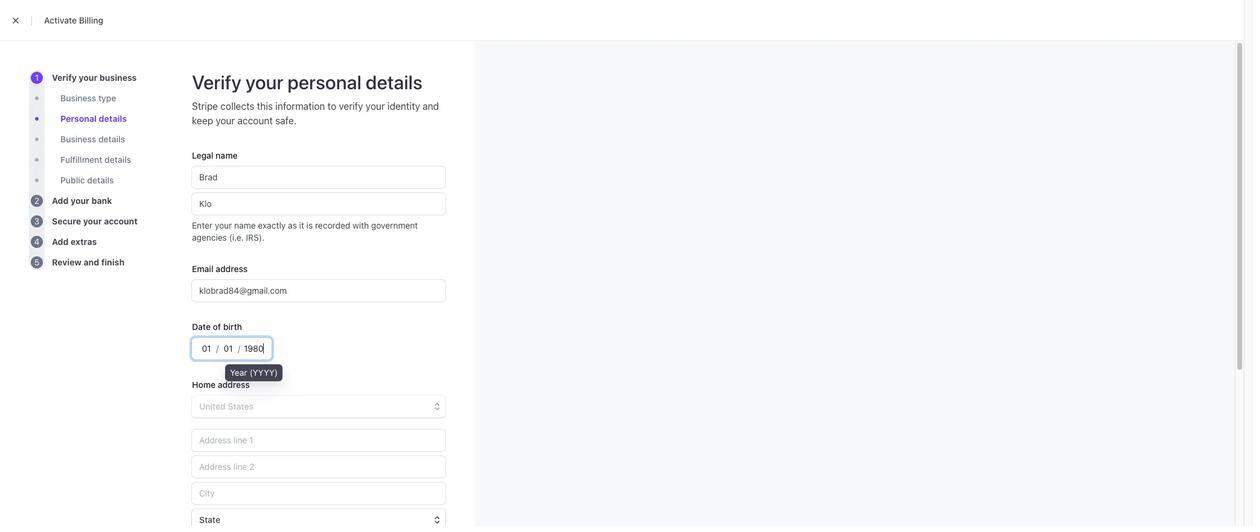 Task type: describe. For each thing, give the bounding box(es) containing it.
details up identity
[[366, 71, 423, 94]]

email
[[192, 264, 214, 274]]

your for verify your personal details
[[246, 71, 283, 94]]

this
[[257, 101, 273, 112]]

details for public details
[[87, 175, 114, 185]]

date
[[192, 322, 211, 332]]

keep
[[192, 115, 213, 126]]

it
[[299, 220, 304, 231]]

add your bank link
[[52, 195, 112, 207]]

details for fulfillment details
[[105, 155, 131, 165]]

legal
[[192, 150, 214, 161]]

5
[[34, 257, 39, 268]]

name inside enter your name exactly as it is recorded with government agencies (i.e. irs).
[[234, 220, 256, 231]]

business details
[[60, 134, 125, 144]]

tooltip containing year
[[225, 365, 283, 382]]

fulfillment
[[60, 155, 102, 165]]

fulfillment details link
[[60, 154, 131, 166]]

2
[[34, 196, 39, 206]]

of
[[213, 322, 221, 332]]

your for verify your business
[[79, 72, 97, 83]]

secure your account
[[52, 216, 138, 226]]

yyyy
[[253, 368, 275, 378]]

review and finish
[[52, 257, 125, 268]]

3
[[34, 216, 39, 226]]

is
[[307, 220, 313, 231]]

Day text field
[[219, 338, 238, 360]]

0 horizontal spatial account
[[104, 216, 138, 226]]

2 / from the left
[[238, 344, 241, 354]]

add for add extras
[[52, 237, 69, 247]]

Address line 1 text field
[[192, 430, 446, 452]]

City text field
[[192, 483, 446, 505]]

verify your business
[[52, 72, 137, 83]]

Date of birth text field
[[197, 338, 216, 360]]

billing
[[79, 15, 103, 25]]

business details link
[[60, 133, 125, 146]]

enter your name exactly as it is recorded with government agencies (i.e. irs).
[[192, 220, 418, 243]]

1 / from the left
[[216, 344, 219, 354]]

verify your business link
[[52, 72, 137, 84]]

your down collects
[[216, 115, 235, 126]]

add for add your bank
[[52, 196, 69, 206]]

to
[[328, 101, 337, 112]]

your for add your bank
[[71, 196, 89, 206]]

as
[[288, 220, 297, 231]]

personal
[[288, 71, 362, 94]]

public details link
[[60, 175, 114, 187]]

collects
[[221, 101, 255, 112]]

your for enter your name exactly as it is recorded with government agencies (i.e. irs).
[[215, 220, 232, 231]]

email address
[[192, 264, 248, 274]]

agencies
[[192, 233, 227, 243]]

details for personal details
[[99, 114, 127, 124]]

type
[[98, 93, 116, 103]]

4
[[34, 237, 40, 247]]

personal details link
[[60, 113, 127, 125]]

recorded
[[315, 220, 350, 231]]

0 vertical spatial name
[[216, 150, 238, 161]]

1
[[35, 72, 39, 83]]

stripe collects this information to verify your identity and keep your account safe.
[[192, 101, 439, 126]]



Task type: locate. For each thing, give the bounding box(es) containing it.
your up this
[[246, 71, 283, 94]]

business down personal
[[60, 134, 96, 144]]

your for secure your account
[[83, 216, 102, 226]]

your up 'business type'
[[79, 72, 97, 83]]

home address
[[192, 380, 250, 390]]

name right legal at left
[[216, 150, 238, 161]]

review
[[52, 257, 82, 268]]

review and finish link
[[52, 257, 125, 269]]

details down 'business details' link on the top
[[105, 155, 131, 165]]

details for business details
[[98, 134, 125, 144]]

details down type
[[99, 114, 127, 124]]

account down bank on the top
[[104, 216, 138, 226]]

0 vertical spatial and
[[423, 101, 439, 112]]

0 vertical spatial add
[[52, 196, 69, 206]]

1 vertical spatial add
[[52, 237, 69, 247]]

and left finish
[[84, 257, 99, 268]]

address
[[216, 264, 248, 274], [218, 380, 250, 390]]

Last name text field
[[192, 193, 446, 215]]

date of birth
[[192, 322, 242, 332]]

1 business from the top
[[60, 93, 96, 103]]

safe.
[[275, 115, 297, 126]]

enter
[[192, 220, 213, 231]]

your down public details link
[[71, 196, 89, 206]]

legal name
[[192, 150, 238, 161]]

0 vertical spatial account
[[238, 115, 273, 126]]

/ down date of birth
[[216, 344, 219, 354]]

verify your personal details
[[192, 71, 423, 94]]

tooltip
[[225, 365, 283, 382]]

2 add from the top
[[52, 237, 69, 247]]

business
[[60, 93, 96, 103], [60, 134, 96, 144]]

verify for verify your personal details
[[192, 71, 242, 94]]

0 vertical spatial business
[[60, 93, 96, 103]]

address right email
[[216, 264, 248, 274]]

name
[[216, 150, 238, 161], [234, 220, 256, 231]]

your right verify
[[366, 101, 385, 112]]

Legal name text field
[[192, 167, 446, 188]]

public
[[60, 175, 85, 185]]

bank
[[92, 196, 112, 206]]

1 horizontal spatial account
[[238, 115, 273, 126]]

verify
[[192, 71, 242, 94], [52, 72, 77, 83]]

1 vertical spatial and
[[84, 257, 99, 268]]

extras
[[71, 237, 97, 247]]

and right identity
[[423, 101, 439, 112]]

business inside "business type" link
[[60, 93, 96, 103]]

address down year
[[218, 380, 250, 390]]

stripe
[[192, 101, 218, 112]]

address for home address
[[218, 380, 250, 390]]

personal
[[60, 114, 97, 124]]

account
[[238, 115, 273, 126], [104, 216, 138, 226]]

and inside review and finish link
[[84, 257, 99, 268]]

1 horizontal spatial /
[[238, 344, 241, 354]]

secure your account link
[[52, 216, 138, 228]]

and inside stripe collects this information to verify your identity and keep your account safe.
[[423, 101, 439, 112]]

account inside stripe collects this information to verify your identity and keep your account safe.
[[238, 115, 273, 126]]

activate
[[44, 15, 77, 25]]

with
[[353, 220, 369, 231]]

0 horizontal spatial verify
[[52, 72, 77, 83]]

1 add from the top
[[52, 196, 69, 206]]

finish
[[101, 257, 125, 268]]

add down the secure
[[52, 237, 69, 247]]

fulfillment details
[[60, 155, 131, 165]]

secure
[[52, 216, 81, 226]]

verify
[[339, 101, 363, 112]]

0 horizontal spatial /
[[216, 344, 219, 354]]

year ( yyyy )
[[230, 368, 278, 378]]

(i.e.
[[229, 233, 244, 243]]

1 horizontal spatial and
[[423, 101, 439, 112]]

your inside enter your name exactly as it is recorded with government agencies (i.e. irs).
[[215, 220, 232, 231]]

personal details
[[60, 114, 127, 124]]

address for email address
[[216, 264, 248, 274]]

business for business details
[[60, 134, 96, 144]]

)
[[275, 368, 278, 378]]

1 horizontal spatial verify
[[192, 71, 242, 94]]

business type
[[60, 93, 116, 103]]

1 vertical spatial business
[[60, 134, 96, 144]]

Address line 2 text field
[[192, 457, 446, 478]]

business up personal
[[60, 93, 96, 103]]

business type link
[[60, 92, 116, 104]]

Year text field
[[241, 338, 267, 360]]

1 vertical spatial name
[[234, 220, 256, 231]]

add up the secure
[[52, 196, 69, 206]]

details up bank on the top
[[87, 175, 114, 185]]

business for business type
[[60, 93, 96, 103]]

government
[[371, 220, 418, 231]]

business inside 'business details' link
[[60, 134, 96, 144]]

name up the (i.e.
[[234, 220, 256, 231]]

/ down birth
[[238, 344, 241, 354]]

activate billing
[[44, 15, 103, 25]]

verify for verify your business
[[52, 72, 77, 83]]

add extras
[[52, 237, 97, 247]]

year
[[230, 368, 247, 378]]

verify up stripe
[[192, 71, 242, 94]]

irs).
[[246, 233, 265, 243]]

add extras link
[[52, 236, 97, 248]]

exactly
[[258, 220, 286, 231]]

/
[[216, 344, 219, 354], [238, 344, 241, 354]]

1 vertical spatial account
[[104, 216, 138, 226]]

public details
[[60, 175, 114, 185]]

account down this
[[238, 115, 273, 126]]

0 horizontal spatial and
[[84, 257, 99, 268]]

and
[[423, 101, 439, 112], [84, 257, 99, 268]]

add
[[52, 196, 69, 206], [52, 237, 69, 247]]

information
[[276, 101, 325, 112]]

verify right 1
[[52, 72, 77, 83]]

business
[[100, 72, 137, 83]]

home
[[192, 380, 216, 390]]

details up fulfillment details
[[98, 134, 125, 144]]

birth
[[223, 322, 242, 332]]

2 business from the top
[[60, 134, 96, 144]]

(
[[250, 368, 253, 378]]

details
[[366, 71, 423, 94], [99, 114, 127, 124], [98, 134, 125, 144], [105, 155, 131, 165], [87, 175, 114, 185]]

1 vertical spatial address
[[218, 380, 250, 390]]

Email address email field
[[192, 280, 446, 302]]

your
[[246, 71, 283, 94], [79, 72, 97, 83], [366, 101, 385, 112], [216, 115, 235, 126], [71, 196, 89, 206], [83, 216, 102, 226], [215, 220, 232, 231]]

0 vertical spatial address
[[216, 264, 248, 274]]

your up extras at the left of page
[[83, 216, 102, 226]]

identity
[[388, 101, 420, 112]]

your up the (i.e.
[[215, 220, 232, 231]]

add your bank
[[52, 196, 112, 206]]



Task type: vqa. For each thing, say whether or not it's contained in the screenshot.
'Review'
yes



